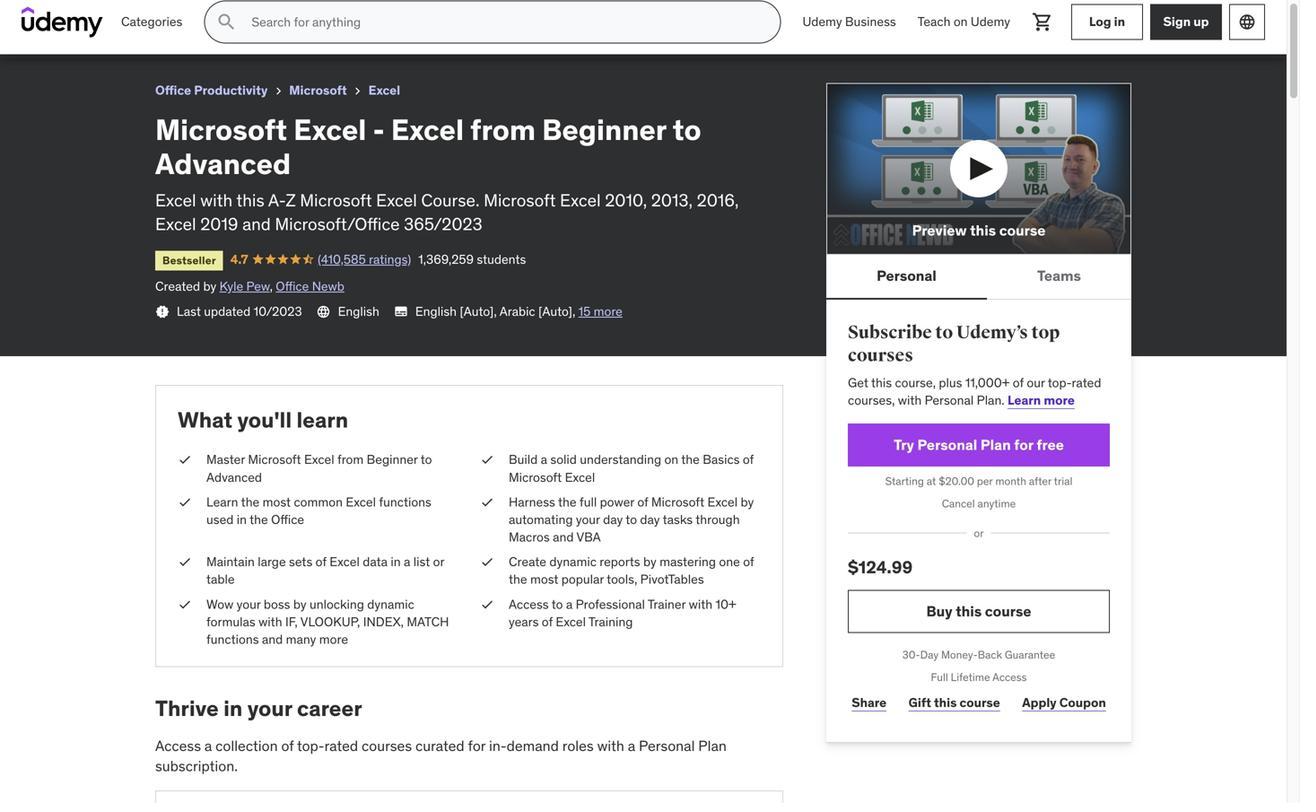 Task type: describe. For each thing, give the bounding box(es) containing it.
of inside maintain large sets of excel data in a list or table
[[316, 554, 327, 570]]

thrive in your career element
[[155, 695, 784, 804]]

2 day from the left
[[641, 512, 660, 528]]

0 vertical spatial office
[[155, 82, 191, 98]]

1 vertical spatial office
[[276, 278, 309, 295]]

with inside microsoft excel - excel from beginner to advanced excel with this a-z microsoft excel course. microsoft excel 2010, 2013, 2016, excel 2019 and microsoft/office 365/2023
[[200, 190, 233, 211]]

with inside get this course, plus 11,000+ of our top-rated courses, with personal plan.
[[899, 392, 922, 409]]

functions inside wow your boss by unlocking dynamic formulas with if, vlookup, index, match functions and many more
[[207, 632, 259, 648]]

trainer
[[648, 596, 686, 613]]

microsoft inside "master microsoft excel from beginner to advanced"
[[248, 452, 301, 468]]

in inside maintain large sets of excel data in a list or table
[[391, 554, 401, 570]]

0 vertical spatial 1,369,259 students
[[229, 31, 337, 47]]

buy this course
[[927, 602, 1032, 621]]

of inside the build a solid understanding on the basics of microsoft excel
[[743, 452, 754, 468]]

1 horizontal spatial more
[[594, 303, 623, 319]]

sign up link
[[1151, 4, 1223, 40]]

a inside maintain large sets of excel data in a list or table
[[404, 554, 411, 570]]

courses inside access a collection of top-rated courses curated for in-demand roles with a personal plan subscription.
[[362, 737, 412, 755]]

full
[[580, 494, 597, 510]]

cancel
[[942, 497, 976, 511]]

solid
[[551, 452, 577, 468]]

english for english [auto], arabic [auto] , 15 more
[[416, 303, 457, 319]]

2019
[[200, 213, 238, 235]]

to inside "master microsoft excel from beginner to advanced"
[[421, 452, 432, 468]]

to inside harness the full power of microsoft excel by automating your day to day tasks through macros and vba
[[626, 512, 638, 528]]

0 vertical spatial on
[[954, 14, 968, 30]]

demand
[[507, 737, 559, 755]]

microsoft excel - excel from beginner to advanced
[[14, 8, 358, 26]]

0 horizontal spatial ratings)
[[180, 31, 222, 47]]

shopping cart with 0 items image
[[1033, 11, 1054, 33]]

thrive in your career
[[155, 695, 362, 722]]

years
[[509, 614, 539, 630]]

1 vertical spatial 1,369,259 students
[[419, 251, 526, 267]]

personal inside get this course, plus 11,000+ of our top-rated courses, with personal plan.
[[925, 392, 974, 409]]

excel inside "master microsoft excel from beginner to advanced"
[[304, 452, 335, 468]]

plus
[[940, 375, 963, 391]]

in inside learn the most common excel functions used in the office
[[237, 512, 247, 528]]

after
[[1030, 475, 1052, 489]]

money-
[[942, 648, 978, 662]]

15 more button
[[579, 303, 623, 320]]

learn
[[297, 407, 349, 434]]

of inside get this course, plus 11,000+ of our top-rated courses, with personal plan.
[[1013, 375, 1024, 391]]

get this course, plus 11,000+ of our top-rated courses, with personal plan.
[[848, 375, 1102, 409]]

a inside the build a solid understanding on the basics of microsoft excel
[[541, 452, 548, 468]]

sign
[[1164, 14, 1192, 30]]

your inside wow your boss by unlocking dynamic formulas with if, vlookup, index, match functions and many more
[[237, 596, 261, 613]]

gift this course
[[909, 695, 1001, 711]]

by inside wow your boss by unlocking dynamic formulas with if, vlookup, index, match functions and many more
[[293, 596, 307, 613]]

to inside subscribe to udemy's top courses
[[936, 322, 954, 344]]

master
[[207, 452, 245, 468]]

created
[[155, 278, 200, 295]]

this for gift
[[935, 695, 957, 711]]

try personal plan for free link
[[848, 424, 1111, 467]]

understanding
[[580, 452, 662, 468]]

automating
[[509, 512, 573, 528]]

of inside the create dynamic reports by mastering one of the most popular tools, pivottables
[[744, 554, 755, 570]]

your inside thrive in your career element
[[248, 695, 292, 722]]

create
[[509, 554, 547, 570]]

access a collection of top-rated courses curated for in-demand roles with a personal plan subscription.
[[155, 737, 727, 776]]

dynamic inside the create dynamic reports by mastering one of the most popular tools, pivottables
[[550, 554, 597, 570]]

roles
[[563, 737, 594, 755]]

subscribe
[[848, 322, 933, 344]]

updated
[[204, 303, 251, 319]]

in inside thrive in your career element
[[224, 695, 243, 722]]

in inside log in link
[[1115, 14, 1126, 30]]

access for access to a professional trainer with 10+ years of excel training
[[509, 596, 549, 613]]

log in link
[[1072, 4, 1144, 40]]

free
[[1037, 436, 1065, 454]]

and inside microsoft excel - excel from beginner to advanced excel with this a-z microsoft excel course. microsoft excel 2010, 2013, 2016, excel 2019 and microsoft/office 365/2023
[[242, 213, 271, 235]]

learn for learn more
[[1008, 392, 1042, 409]]

teach on udemy link
[[907, 0, 1022, 44]]

back
[[978, 648, 1003, 662]]

course,
[[896, 375, 936, 391]]

microsoft excel - excel from beginner to advanced excel with this a-z microsoft excel course. microsoft excel 2010, 2013, 2016, excel 2019 and microsoft/office 365/2023
[[155, 112, 739, 235]]

and inside wow your boss by unlocking dynamic formulas with if, vlookup, index, match functions and many more
[[262, 632, 283, 648]]

one
[[720, 554, 741, 570]]

access inside 30-day money-back guarantee full lifetime access
[[993, 671, 1028, 685]]

1 horizontal spatial 4.7
[[231, 251, 248, 267]]

excel inside the build a solid understanding on the basics of microsoft excel
[[565, 469, 595, 486]]

2010,
[[605, 190, 647, 211]]

subscription.
[[155, 757, 238, 776]]

tasks
[[663, 512, 693, 528]]

0 vertical spatial (410,585 ratings)
[[128, 31, 222, 47]]

lifetime
[[951, 671, 991, 685]]

by inside harness the full power of microsoft excel by automating your day to day tasks through macros and vba
[[741, 494, 754, 510]]

advanced inside "master microsoft excel from beginner to advanced"
[[207, 469, 262, 486]]

10/2023
[[254, 303, 302, 319]]

10+
[[716, 596, 737, 613]]

popular
[[562, 572, 604, 588]]

this for get
[[872, 375, 893, 391]]

many
[[286, 632, 316, 648]]

top
[[1032, 322, 1061, 344]]

plan inside access a collection of top-rated courses curated for in-demand roles with a personal plan subscription.
[[699, 737, 727, 755]]

1 horizontal spatial or
[[975, 526, 984, 540]]

to inside microsoft excel - excel from beginner to advanced excel with this a-z microsoft excel course. microsoft excel 2010, 2013, 2016, excel 2019 and microsoft/office 365/2023
[[673, 112, 702, 148]]

functions inside learn the most common excel functions used in the office
[[379, 494, 432, 510]]

macros
[[509, 529, 550, 545]]

$20.00
[[939, 475, 975, 489]]

xsmall image for last updated 10/2023
[[155, 305, 170, 319]]

closed captions image
[[394, 304, 408, 319]]

advanced for microsoft excel - excel from beginner to advanced
[[290, 8, 358, 26]]

microsoft inside the build a solid understanding on the basics of microsoft excel
[[509, 469, 562, 486]]

xsmall image for list
[[178, 554, 192, 571]]

categories button
[[110, 0, 193, 44]]

created by kyle pew , office newb
[[155, 278, 345, 295]]

teams
[[1038, 267, 1082, 285]]

log
[[1090, 14, 1112, 30]]

our
[[1027, 375, 1046, 391]]

per
[[978, 475, 993, 489]]

xsmall image for most
[[480, 554, 495, 571]]

xsmall image left excel link
[[351, 84, 365, 98]]

trial
[[1055, 475, 1073, 489]]

0 vertical spatial 4.7
[[90, 31, 107, 47]]

formulas
[[207, 614, 256, 630]]

course for preview this course
[[1000, 221, 1046, 240]]

microsoft inside harness the full power of microsoft excel by automating your day to day tasks through macros and vba
[[652, 494, 705, 510]]

advanced for microsoft excel - excel from beginner to advanced excel with this a-z microsoft excel course. microsoft excel 2010, 2013, 2016, excel 2019 and microsoft/office 365/2023
[[155, 146, 291, 182]]

Search for anything text field
[[248, 7, 759, 37]]

vlookup,
[[301, 614, 360, 630]]

1 horizontal spatial students
[[477, 251, 526, 267]]

curated
[[416, 737, 465, 755]]

preview this course button
[[827, 83, 1132, 255]]

tab list containing personal
[[827, 255, 1132, 300]]

categories
[[121, 14, 183, 30]]

productivity
[[194, 82, 268, 98]]

most inside learn the most common excel functions used in the office
[[263, 494, 291, 510]]

plan.
[[977, 392, 1005, 409]]

through
[[696, 512, 740, 528]]

for inside access a collection of top-rated courses curated for in-demand roles with a personal plan subscription.
[[468, 737, 486, 755]]

submit search image
[[216, 11, 237, 33]]

get
[[848, 375, 869, 391]]

maintain large sets of excel data in a list or table
[[207, 554, 445, 588]]

0 vertical spatial (410,585
[[128, 31, 177, 47]]

- for microsoft excel - excel from beginner to advanced
[[123, 8, 129, 26]]

1 vertical spatial more
[[1044, 392, 1075, 409]]

of inside access a collection of top-rated courses curated for in-demand roles with a personal plan subscription.
[[281, 737, 294, 755]]

table
[[207, 572, 235, 588]]

pivottables
[[641, 572, 705, 588]]

gift
[[909, 695, 932, 711]]

gift this course link
[[905, 685, 1005, 721]]

of inside the access to a professional trainer with 10+ years of excel training
[[542, 614, 553, 630]]

beginner for microsoft excel - excel from beginner to advanced excel with this a-z microsoft excel course. microsoft excel 2010, 2013, 2016, excel 2019 and microsoft/office 365/2023
[[542, 112, 667, 148]]

of inside harness the full power of microsoft excel by automating your day to day tasks through macros and vba
[[638, 494, 649, 510]]

courses,
[[848, 392, 896, 409]]

career
[[297, 695, 362, 722]]

beginner for microsoft excel - excel from beginner to advanced
[[208, 8, 270, 26]]

1 vertical spatial (410,585
[[318, 251, 366, 267]]

build
[[509, 452, 538, 468]]

0 horizontal spatial ,
[[270, 278, 273, 295]]

from for microsoft excel - excel from beginner to advanced
[[172, 8, 205, 26]]

tools,
[[607, 572, 638, 588]]

most inside the create dynamic reports by mastering one of the most popular tools, pivottables
[[531, 572, 559, 588]]

[auto], arabic
[[460, 303, 536, 319]]

learn the most common excel functions used in the office
[[207, 494, 432, 528]]

1 vertical spatial (410,585 ratings)
[[318, 251, 411, 267]]

1 day from the left
[[603, 512, 623, 528]]



Task type: vqa. For each thing, say whether or not it's contained in the screenshot.
can to the left
no



Task type: locate. For each thing, give the bounding box(es) containing it.
this for buy
[[956, 602, 982, 621]]

courses down subscribe
[[848, 345, 914, 367]]

xsmall image left master
[[178, 451, 192, 469]]

1 vertical spatial and
[[553, 529, 574, 545]]

1 horizontal spatial 1,369,259 students
[[419, 251, 526, 267]]

course language image
[[317, 305, 331, 319]]

1 vertical spatial on
[[665, 452, 679, 468]]

0 vertical spatial 1,369,259
[[229, 31, 285, 47]]

(410,585
[[128, 31, 177, 47], [318, 251, 366, 267]]

more down the vlookup, in the left bottom of the page
[[319, 632, 348, 648]]

0 vertical spatial rated
[[1073, 375, 1102, 391]]

this inside "link"
[[935, 695, 957, 711]]

0 horizontal spatial most
[[263, 494, 291, 510]]

your down full
[[576, 512, 600, 528]]

in-
[[489, 737, 507, 755]]

this inside microsoft excel - excel from beginner to advanced excel with this a-z microsoft excel course. microsoft excel 2010, 2013, 2016, excel 2019 and microsoft/office 365/2023
[[236, 190, 265, 211]]

0 horizontal spatial 1,369,259
[[229, 31, 285, 47]]

your inside harness the full power of microsoft excel by automating your day to day tasks through macros and vba
[[576, 512, 600, 528]]

dynamic inside wow your boss by unlocking dynamic formulas with if, vlookup, index, match functions and many more
[[367, 596, 415, 613]]

udemy business link
[[792, 0, 907, 44]]

course down lifetime
[[960, 695, 1001, 711]]

2 vertical spatial advanced
[[207, 469, 262, 486]]

0 vertical spatial beginner
[[208, 8, 270, 26]]

of right power
[[638, 494, 649, 510]]

4.7
[[90, 31, 107, 47], [231, 251, 248, 267]]

the
[[682, 452, 700, 468], [241, 494, 260, 510], [558, 494, 577, 510], [250, 512, 268, 528], [509, 572, 528, 588]]

1 vertical spatial from
[[471, 112, 536, 148]]

starting at $20.00 per month after trial cancel anytime
[[886, 475, 1073, 511]]

1 vertical spatial rated
[[325, 737, 358, 755]]

xsmall image down what
[[178, 494, 192, 511]]

1 horizontal spatial day
[[641, 512, 660, 528]]

0 vertical spatial courses
[[848, 345, 914, 367]]

office up 10/2023
[[276, 278, 309, 295]]

a inside the access to a professional trainer with 10+ years of excel training
[[566, 596, 573, 613]]

1 vertical spatial xsmall image
[[155, 305, 170, 319]]

buy this course button
[[848, 590, 1111, 634]]

month
[[996, 475, 1027, 489]]

dynamic up the index,
[[367, 596, 415, 613]]

0 horizontal spatial rated
[[325, 737, 358, 755]]

courses inside subscribe to udemy's top courses
[[848, 345, 914, 367]]

1,369,259 up the productivity
[[229, 31, 285, 47]]

xsmall image
[[351, 84, 365, 98], [178, 451, 192, 469], [480, 451, 495, 469], [178, 494, 192, 511], [480, 494, 495, 511], [178, 554, 192, 571], [480, 554, 495, 571], [178, 596, 192, 614]]

0 vertical spatial for
[[1015, 436, 1034, 454]]

0 horizontal spatial udemy
[[803, 14, 843, 30]]

1 horizontal spatial rated
[[1073, 375, 1102, 391]]

for left free
[[1015, 436, 1034, 454]]

basics
[[703, 452, 740, 468]]

from inside "master microsoft excel from beginner to advanced"
[[338, 452, 364, 468]]

with down course,
[[899, 392, 922, 409]]

on inside the build a solid understanding on the basics of microsoft excel
[[665, 452, 679, 468]]

beginner
[[208, 8, 270, 26], [542, 112, 667, 148], [367, 452, 418, 468]]

collection
[[216, 737, 278, 755]]

the down master
[[241, 494, 260, 510]]

this right gift
[[935, 695, 957, 711]]

xsmall image left 'create'
[[480, 554, 495, 571]]

2 vertical spatial access
[[155, 737, 201, 755]]

xsmall image for automating
[[480, 494, 495, 511]]

learn for learn the most common excel functions used in the office
[[207, 494, 238, 510]]

teach on udemy
[[918, 14, 1011, 30]]

learn inside learn the most common excel functions used in the office
[[207, 494, 238, 510]]

the inside the build a solid understanding on the basics of microsoft excel
[[682, 452, 700, 468]]

2 vertical spatial office
[[271, 512, 304, 528]]

0 horizontal spatial students
[[288, 31, 337, 47]]

office left the productivity
[[155, 82, 191, 98]]

with inside wow your boss by unlocking dynamic formulas with if, vlookup, index, match functions and many more
[[259, 614, 282, 630]]

sign up
[[1164, 14, 1210, 30]]

beginner inside microsoft excel - excel from beginner to advanced excel with this a-z microsoft excel course. microsoft excel 2010, 2013, 2016, excel 2019 and microsoft/office 365/2023
[[542, 112, 667, 148]]

0 horizontal spatial 1,369,259 students
[[229, 31, 337, 47]]

in right data
[[391, 554, 401, 570]]

2 english from the left
[[416, 303, 457, 319]]

excel link
[[369, 79, 401, 102]]

1 english from the left
[[338, 303, 380, 319]]

your
[[576, 512, 600, 528], [237, 596, 261, 613], [248, 695, 292, 722]]

access for access a collection of top-rated courses curated for in-demand roles with a personal plan subscription.
[[155, 737, 201, 755]]

2 horizontal spatial beginner
[[542, 112, 667, 148]]

a left solid
[[541, 452, 548, 468]]

advanced down master
[[207, 469, 262, 486]]

beginner up the productivity
[[208, 8, 270, 26]]

teams button
[[988, 255, 1132, 298]]

learn down our
[[1008, 392, 1042, 409]]

data
[[363, 554, 388, 570]]

try
[[894, 436, 915, 454]]

beginner up learn the most common excel functions used in the office
[[367, 452, 418, 468]]

power
[[600, 494, 635, 510]]

2 vertical spatial and
[[262, 632, 283, 648]]

bestseller
[[163, 253, 216, 267]]

students up microsoft link at the top left of page
[[288, 31, 337, 47]]

2 vertical spatial beginner
[[367, 452, 418, 468]]

the inside harness the full power of microsoft excel by automating your day to day tasks through macros and vba
[[558, 494, 577, 510]]

access inside access a collection of top-rated courses curated for in-demand roles with a personal plan subscription.
[[155, 737, 201, 755]]

0 vertical spatial course
[[1000, 221, 1046, 240]]

of right one
[[744, 554, 755, 570]]

1 vertical spatial 4.7
[[231, 251, 248, 267]]

0 vertical spatial most
[[263, 494, 291, 510]]

excel inside the access to a professional trainer with 10+ years of excel training
[[556, 614, 586, 630]]

rated up learn more
[[1073, 375, 1102, 391]]

from for microsoft excel - excel from beginner to advanced excel with this a-z microsoft excel course. microsoft excel 2010, 2013, 2016, excel 2019 and microsoft/office 365/2023
[[471, 112, 536, 148]]

0 horizontal spatial plan
[[699, 737, 727, 755]]

0 vertical spatial advanced
[[290, 8, 358, 26]]

xsmall image for if,
[[178, 596, 192, 614]]

course inside "link"
[[960, 695, 1001, 711]]

unlocking
[[310, 596, 364, 613]]

dynamic up popular
[[550, 554, 597, 570]]

(410,585 ratings) down microsoft excel - excel from beginner to advanced
[[128, 31, 222, 47]]

with right roles
[[598, 737, 625, 755]]

of right sets
[[316, 554, 327, 570]]

2 horizontal spatial xsmall image
[[480, 596, 495, 614]]

0 vertical spatial students
[[288, 31, 337, 47]]

2 vertical spatial your
[[248, 695, 292, 722]]

rated inside access a collection of top-rated courses curated for in-demand roles with a personal plan subscription.
[[325, 737, 358, 755]]

office inside learn the most common excel functions used in the office
[[271, 512, 304, 528]]

(410,585 ratings) down 'microsoft/office'
[[318, 251, 411, 267]]

this right preview
[[971, 221, 997, 240]]

course up teams
[[1000, 221, 1046, 240]]

log in
[[1090, 14, 1126, 30]]

used
[[207, 512, 234, 528]]

0 horizontal spatial more
[[319, 632, 348, 648]]

0 vertical spatial -
[[123, 8, 129, 26]]

apply coupon button
[[1019, 685, 1111, 721]]

of right basics
[[743, 452, 754, 468]]

0 vertical spatial more
[[594, 303, 623, 319]]

the left full
[[558, 494, 577, 510]]

office
[[155, 82, 191, 98], [276, 278, 309, 295], [271, 512, 304, 528]]

0 vertical spatial from
[[172, 8, 205, 26]]

with up 2019
[[200, 190, 233, 211]]

0 horizontal spatial (410,585 ratings)
[[128, 31, 222, 47]]

of right collection
[[281, 737, 294, 755]]

0 horizontal spatial access
[[155, 737, 201, 755]]

udemy image
[[22, 7, 103, 37]]

top- inside access a collection of top-rated courses curated for in-demand roles with a personal plan subscription.
[[297, 737, 325, 755]]

30-day money-back guarantee full lifetime access
[[903, 648, 1056, 685]]

0 horizontal spatial day
[[603, 512, 623, 528]]

excel inside learn the most common excel functions used in the office
[[346, 494, 376, 510]]

more inside wow your boss by unlocking dynamic formulas with if, vlookup, index, match functions and many more
[[319, 632, 348, 648]]

2 vertical spatial course
[[960, 695, 1001, 711]]

sets
[[289, 554, 313, 570]]

this right buy
[[956, 602, 982, 621]]

1 horizontal spatial 1,369,259
[[419, 251, 474, 267]]

udemy
[[803, 14, 843, 30], [971, 14, 1011, 30]]

thrive
[[155, 695, 219, 722]]

share button
[[848, 685, 891, 721]]

2 horizontal spatial from
[[471, 112, 536, 148]]

common
[[294, 494, 343, 510]]

and left vba
[[553, 529, 574, 545]]

functions down formulas
[[207, 632, 259, 648]]

1 vertical spatial course
[[986, 602, 1032, 621]]

1 horizontal spatial xsmall image
[[271, 84, 286, 98]]

15
[[579, 303, 591, 319]]

1,369,259 students up microsoft link at the top left of page
[[229, 31, 337, 47]]

course for buy this course
[[986, 602, 1032, 621]]

0 horizontal spatial -
[[123, 8, 129, 26]]

z
[[286, 190, 296, 211]]

professional
[[576, 596, 645, 613]]

1 horizontal spatial from
[[338, 452, 364, 468]]

1 vertical spatial beginner
[[542, 112, 667, 148]]

1 horizontal spatial english
[[416, 303, 457, 319]]

a right roles
[[628, 737, 636, 755]]

xsmall image left harness
[[480, 494, 495, 511]]

personal button
[[827, 255, 988, 298]]

1 horizontal spatial learn
[[1008, 392, 1042, 409]]

the right used
[[250, 512, 268, 528]]

of left our
[[1013, 375, 1024, 391]]

1,369,259 down 365/2023
[[419, 251, 474, 267]]

- inside microsoft excel - excel from beginner to advanced excel with this a-z microsoft excel course. microsoft excel 2010, 2013, 2016, excel 2019 and microsoft/office 365/2023
[[373, 112, 385, 148]]

, up 10/2023
[[270, 278, 273, 295]]

udemy inside teach on udemy link
[[971, 14, 1011, 30]]

in right log
[[1115, 14, 1126, 30]]

of right years
[[542, 614, 553, 630]]

personal down the plus
[[925, 392, 974, 409]]

what
[[178, 407, 233, 434]]

xsmall image for the
[[178, 494, 192, 511]]

1 horizontal spatial most
[[531, 572, 559, 588]]

in up collection
[[224, 695, 243, 722]]

0 vertical spatial dynamic
[[550, 554, 597, 570]]

course for gift this course
[[960, 695, 1001, 711]]

and down a-
[[242, 213, 271, 235]]

1 vertical spatial ,
[[573, 303, 576, 319]]

beginner up '2010,'
[[542, 112, 667, 148]]

personal down preview
[[877, 267, 937, 285]]

day left tasks
[[641, 512, 660, 528]]

a down popular
[[566, 596, 573, 613]]

mastering
[[660, 554, 717, 570]]

1 horizontal spatial access
[[509, 596, 549, 613]]

choose a language image
[[1239, 13, 1257, 31]]

preview
[[913, 221, 967, 240]]

this
[[236, 190, 265, 211], [971, 221, 997, 240], [872, 375, 893, 391], [956, 602, 982, 621], [935, 695, 957, 711]]

1 horizontal spatial courses
[[848, 345, 914, 367]]

access inside the access to a professional trainer with 10+ years of excel training
[[509, 596, 549, 613]]

advanced up 2019
[[155, 146, 291, 182]]

courses left curated
[[362, 737, 412, 755]]

0 horizontal spatial beginner
[[208, 8, 270, 26]]

2 vertical spatial xsmall image
[[480, 596, 495, 614]]

0 vertical spatial ratings)
[[180, 31, 222, 47]]

0 horizontal spatial functions
[[207, 632, 259, 648]]

xsmall image left wow
[[178, 596, 192, 614]]

in right used
[[237, 512, 247, 528]]

advanced up microsoft link at the top left of page
[[290, 8, 358, 26]]

index,
[[363, 614, 404, 630]]

english right course language icon
[[338, 303, 380, 319]]

a up subscription. in the bottom of the page
[[205, 737, 212, 755]]

1 vertical spatial your
[[237, 596, 261, 613]]

from inside microsoft excel - excel from beginner to advanced excel with this a-z microsoft excel course. microsoft excel 2010, 2013, 2016, excel 2019 and microsoft/office 365/2023
[[471, 112, 536, 148]]

top- inside get this course, plus 11,000+ of our top-rated courses, with personal plan.
[[1048, 375, 1073, 391]]

ratings) down microsoft excel - excel from beginner to advanced
[[180, 31, 222, 47]]

1 vertical spatial plan
[[699, 737, 727, 755]]

with inside access a collection of top-rated courses curated for in-demand roles with a personal plan subscription.
[[598, 737, 625, 755]]

personal inside button
[[877, 267, 937, 285]]

you'll
[[237, 407, 292, 434]]

the inside the create dynamic reports by mastering one of the most popular tools, pivottables
[[509, 572, 528, 588]]

365/2023
[[404, 213, 483, 235]]

with
[[200, 190, 233, 211], [899, 392, 922, 409], [689, 596, 713, 613], [259, 614, 282, 630], [598, 737, 625, 755]]

2 udemy from the left
[[971, 14, 1011, 30]]

1 horizontal spatial plan
[[981, 436, 1012, 454]]

in
[[1115, 14, 1126, 30], [237, 512, 247, 528], [391, 554, 401, 570], [224, 695, 243, 722]]

students up [auto], arabic
[[477, 251, 526, 267]]

excel inside maintain large sets of excel data in a list or table
[[330, 554, 360, 570]]

your up formulas
[[237, 596, 261, 613]]

xsmall image left build
[[480, 451, 495, 469]]

starting
[[886, 475, 925, 489]]

english for english
[[338, 303, 380, 319]]

xsmall image left maintain
[[178, 554, 192, 571]]

english [auto], arabic [auto] , 15 more
[[416, 303, 623, 319]]

preview this course
[[913, 221, 1046, 240]]

udemy left business
[[803, 14, 843, 30]]

0 vertical spatial xsmall image
[[271, 84, 286, 98]]

for
[[1015, 436, 1034, 454], [468, 737, 486, 755]]

0 vertical spatial plan
[[981, 436, 1012, 454]]

xsmall image for microsoft
[[480, 451, 495, 469]]

this for preview
[[971, 221, 997, 240]]

excel inside harness the full power of microsoft excel by automating your day to day tasks through macros and vba
[[708, 494, 738, 510]]

on right teach
[[954, 14, 968, 30]]

0 horizontal spatial (410,585
[[128, 31, 177, 47]]

microsoft/office
[[275, 213, 400, 235]]

with inside the access to a professional trainer with 10+ years of excel training
[[689, 596, 713, 613]]

0 vertical spatial ,
[[270, 278, 273, 295]]

- right udemy image
[[123, 8, 129, 26]]

course up the back at the right of the page
[[986, 602, 1032, 621]]

1,369,259 students
[[229, 31, 337, 47], [419, 251, 526, 267]]

if,
[[285, 614, 298, 630]]

0 horizontal spatial top-
[[297, 737, 325, 755]]

0 horizontal spatial from
[[172, 8, 205, 26]]

access down the back at the right of the page
[[993, 671, 1028, 685]]

tab list
[[827, 255, 1132, 300]]

for left in-
[[468, 737, 486, 755]]

maintain
[[207, 554, 255, 570]]

boss
[[264, 596, 290, 613]]

0 horizontal spatial english
[[338, 303, 380, 319]]

(410,585 down categories
[[128, 31, 177, 47]]

or right list
[[433, 554, 445, 570]]

subscribe to udemy's top courses
[[848, 322, 1061, 367]]

advanced inside microsoft excel - excel from beginner to advanced excel with this a-z microsoft excel course. microsoft excel 2010, 2013, 2016, excel 2019 and microsoft/office 365/2023
[[155, 146, 291, 182]]

office productivity
[[155, 82, 268, 98]]

and inside harness the full power of microsoft excel by automating your day to day tasks through macros and vba
[[553, 529, 574, 545]]

1 vertical spatial ratings)
[[369, 251, 411, 267]]

this up courses,
[[872, 375, 893, 391]]

1 vertical spatial learn
[[207, 494, 238, 510]]

this inside get this course, plus 11,000+ of our top-rated courses, with personal plan.
[[872, 375, 893, 391]]

last updated 10/2023
[[177, 303, 302, 319]]

or inside maintain large sets of excel data in a list or table
[[433, 554, 445, 570]]

personal inside access a collection of top-rated courses curated for in-demand roles with a personal plan subscription.
[[639, 737, 695, 755]]

your up collection
[[248, 695, 292, 722]]

0 vertical spatial your
[[576, 512, 600, 528]]

access to a professional trainer with 10+ years of excel training
[[509, 596, 737, 630]]

- for microsoft excel - excel from beginner to advanced excel with this a-z microsoft excel course. microsoft excel 2010, 2013, 2016, excel 2019 and microsoft/office 365/2023
[[373, 112, 385, 148]]

kyle
[[220, 278, 243, 295]]

learn up used
[[207, 494, 238, 510]]

apply
[[1023, 695, 1057, 711]]

1 horizontal spatial dynamic
[[550, 554, 597, 570]]

guarantee
[[1005, 648, 1056, 662]]

0 horizontal spatial xsmall image
[[155, 305, 170, 319]]

2 horizontal spatial access
[[993, 671, 1028, 685]]

4.7 up kyle pew link
[[231, 251, 248, 267]]

at
[[927, 475, 937, 489]]

0 vertical spatial learn
[[1008, 392, 1042, 409]]

rated down the career
[[325, 737, 358, 755]]

1 vertical spatial -
[[373, 112, 385, 148]]

english right closed captions icon
[[416, 303, 457, 319]]

1 vertical spatial or
[[433, 554, 445, 570]]

office down "common"
[[271, 512, 304, 528]]

rated inside get this course, plus 11,000+ of our top-rated courses, with personal plan.
[[1073, 375, 1102, 391]]

list
[[414, 554, 430, 570]]

1 horizontal spatial (410,585
[[318, 251, 366, 267]]

newb
[[312, 278, 345, 295]]

0 horizontal spatial learn
[[207, 494, 238, 510]]

personal up $20.00 at the right of page
[[918, 436, 978, 454]]

udemy inside 'udemy business' link
[[803, 14, 843, 30]]

, left 15
[[573, 303, 576, 319]]

beginner inside "master microsoft excel from beginner to advanced"
[[367, 452, 418, 468]]

from down learn
[[338, 452, 364, 468]]

by inside the create dynamic reports by mastering one of the most popular tools, pivottables
[[644, 554, 657, 570]]

to inside the access to a professional trainer with 10+ years of excel training
[[552, 596, 563, 613]]

1 vertical spatial 1,369,259
[[419, 251, 474, 267]]

access up subscription. in the bottom of the page
[[155, 737, 201, 755]]

1 horizontal spatial ,
[[573, 303, 576, 319]]

from up course. at left top
[[471, 112, 536, 148]]

0 horizontal spatial dynamic
[[367, 596, 415, 613]]

more down our
[[1044, 392, 1075, 409]]

most left "common"
[[263, 494, 291, 510]]

- down excel link
[[373, 112, 385, 148]]

(410,585 up newb
[[318, 251, 366, 267]]

30-
[[903, 648, 921, 662]]

microsoft
[[14, 8, 80, 26], [289, 82, 347, 98], [155, 112, 287, 148], [300, 190, 372, 211], [484, 190, 556, 211], [248, 452, 301, 468], [509, 469, 562, 486], [652, 494, 705, 510]]

top- down the career
[[297, 737, 325, 755]]

1 horizontal spatial for
[[1015, 436, 1034, 454]]

anytime
[[978, 497, 1017, 511]]

xsmall image
[[271, 84, 286, 98], [155, 305, 170, 319], [480, 596, 495, 614]]

0 vertical spatial and
[[242, 213, 271, 235]]

on left basics
[[665, 452, 679, 468]]

kyle pew link
[[220, 278, 270, 295]]

microsoft link
[[289, 79, 347, 102]]

most down 'create'
[[531, 572, 559, 588]]

xsmall image for access to a professional trainer with 10+ years of excel training
[[480, 596, 495, 614]]

0 vertical spatial or
[[975, 526, 984, 540]]

4.7 left categories dropdown button at the left of page
[[90, 31, 107, 47]]

functions up list
[[379, 494, 432, 510]]

dynamic
[[550, 554, 597, 570], [367, 596, 415, 613]]

1 horizontal spatial beginner
[[367, 452, 418, 468]]

ratings) up closed captions icon
[[369, 251, 411, 267]]

master microsoft excel from beginner to advanced
[[207, 452, 432, 486]]

with down boss
[[259, 614, 282, 630]]

2 horizontal spatial more
[[1044, 392, 1075, 409]]

wow your boss by unlocking dynamic formulas with if, vlookup, index, match functions and many more
[[207, 596, 449, 648]]

1 udemy from the left
[[803, 14, 843, 30]]

the down 'create'
[[509, 572, 528, 588]]

students
[[288, 31, 337, 47], [477, 251, 526, 267]]



